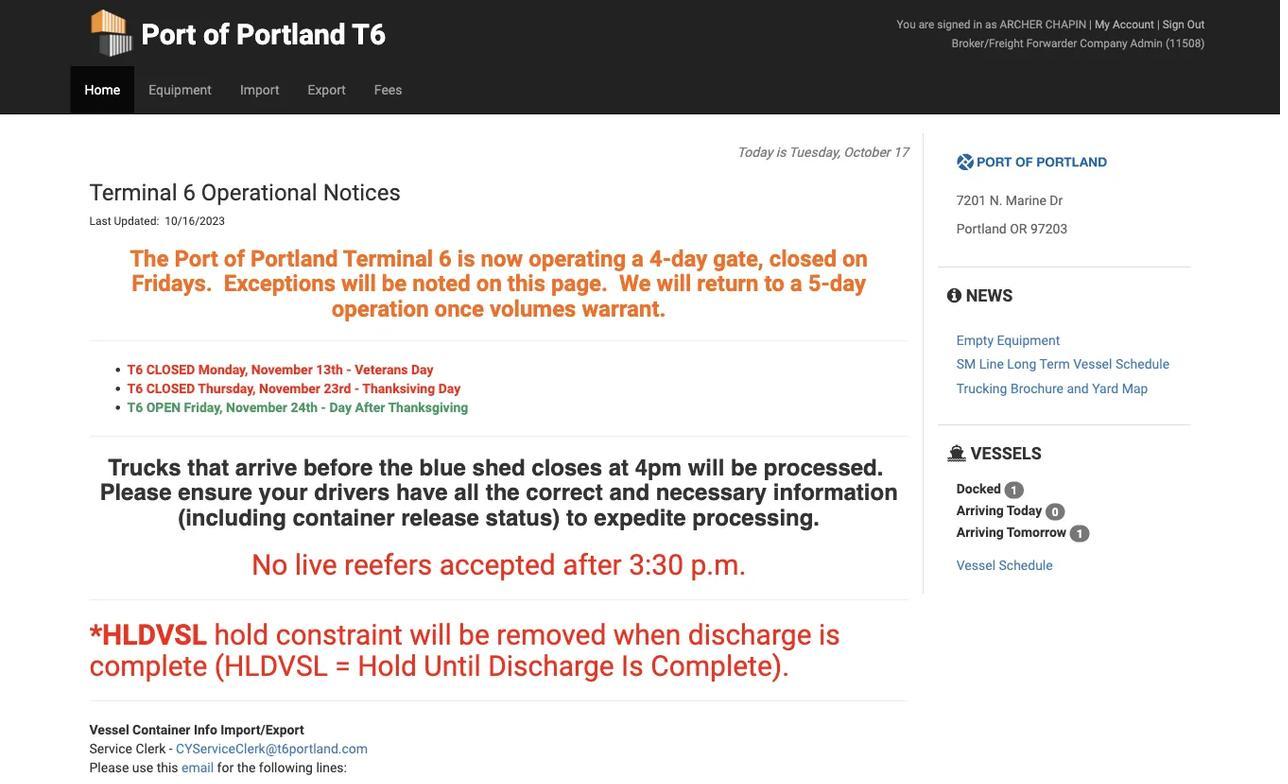 Task type: vqa. For each thing, say whether or not it's contained in the screenshot.


Task type: locate. For each thing, give the bounding box(es) containing it.
on right noted
[[476, 270, 502, 297]]

day up "thanksgiving"
[[438, 380, 461, 396]]

1 horizontal spatial day
[[411, 361, 433, 377]]

1 vertical spatial equipment
[[997, 332, 1060, 348]]

1 horizontal spatial 6
[[439, 245, 452, 272]]

1 horizontal spatial day
[[830, 270, 866, 297]]

1 horizontal spatial is
[[776, 144, 786, 160]]

hold constraint will be removed when discharge is complete (hldvsl = hold until discharge is complete).
[[89, 618, 840, 683]]

admin
[[1130, 36, 1163, 50]]

vessel container info import/export service clerk - cyserviceclerk@t6portland.com please use this email for the following lines:
[[89, 722, 368, 775]]

6 up the once
[[439, 245, 452, 272]]

please inside the vessel container info import/export service clerk - cyserviceclerk@t6portland.com please use this email for the following lines:
[[89, 760, 129, 775]]

be left noted
[[382, 270, 407, 297]]

0 horizontal spatial 1
[[1011, 484, 1017, 497]]

discharge
[[488, 649, 614, 683]]

will inside trucks that arrive before the blue shed closes at 4pm will be processed. please ensure your drivers have all the correct and necessary information (including container release status) to expedite processing.
[[688, 455, 725, 481]]

- right clerk
[[169, 741, 173, 756]]

7201
[[957, 192, 986, 208]]

and right correct at the bottom of the page
[[609, 479, 650, 505]]

t6 up fees
[[352, 17, 386, 51]]

0 vertical spatial of
[[203, 17, 229, 51]]

- right 13th
[[346, 361, 351, 377]]

port down 10/16/2023
[[174, 245, 218, 272]]

status)
[[486, 504, 560, 530]]

of inside the port of portland terminal 6 is now operating a 4-day gate, closed on fridays.  exceptions will be noted on this page.  we will return to a 5-day operation once volumes warrant.
[[224, 245, 245, 272]]

2 horizontal spatial be
[[731, 455, 757, 481]]

0 horizontal spatial today
[[737, 144, 773, 160]]

today up tomorrow
[[1007, 503, 1042, 519]]

terminal 6 operational notices last updated:  10/16/2023
[[89, 179, 406, 228]]

1 vertical spatial and
[[609, 479, 650, 505]]

equipment right home
[[149, 82, 212, 97]]

1 vertical spatial to
[[566, 504, 588, 530]]

of down 10/16/2023
[[224, 245, 245, 272]]

expedite
[[594, 504, 686, 530]]

will right 4pm
[[688, 455, 725, 481]]

terminal
[[89, 179, 177, 206], [343, 245, 433, 272]]

0 vertical spatial 6
[[183, 179, 196, 206]]

2 vertical spatial is
[[819, 618, 840, 651]]

portland up import
[[236, 17, 346, 51]]

0 horizontal spatial the
[[237, 760, 256, 775]]

my
[[1095, 17, 1110, 31]]

-
[[346, 361, 351, 377], [354, 380, 360, 396], [321, 399, 326, 415], [169, 741, 173, 756]]

the left blue
[[379, 455, 413, 481]]

no live reefers accepted after 3:30 p.m.
[[251, 548, 746, 581]]

please left "that"
[[100, 479, 172, 505]]

hold
[[358, 649, 417, 683]]

1 horizontal spatial schedule
[[1115, 356, 1170, 372]]

0 vertical spatial 1
[[1011, 484, 1017, 497]]

are
[[919, 17, 934, 31]]

1 horizontal spatial a
[[790, 270, 802, 297]]

after
[[563, 548, 622, 581]]

use
[[132, 760, 153, 775]]

- inside the vessel container info import/export service clerk - cyserviceclerk@t6portland.com please use this email for the following lines:
[[169, 741, 173, 756]]

1 horizontal spatial vessel
[[957, 558, 996, 573]]

be
[[382, 270, 407, 297], [731, 455, 757, 481], [459, 618, 490, 651]]

1 vertical spatial please
[[89, 760, 129, 775]]

2 vertical spatial be
[[459, 618, 490, 651]]

2 vertical spatial portland
[[250, 245, 338, 272]]

0 vertical spatial please
[[100, 479, 172, 505]]

this right the once
[[507, 270, 546, 297]]

2 vertical spatial vessel
[[89, 722, 129, 737]]

terminal up "operation"
[[343, 245, 433, 272]]

is left now
[[457, 245, 475, 272]]

to inside the port of portland terminal 6 is now operating a 4-day gate, closed on fridays.  exceptions will be noted on this page.  we will return to a 5-day operation once volumes warrant.
[[764, 270, 785, 297]]

of up equipment dropdown button
[[203, 17, 229, 51]]

will right the exceptions
[[341, 270, 376, 297]]

1 vertical spatial is
[[457, 245, 475, 272]]

portland or 97203
[[957, 221, 1068, 236]]

1 vertical spatial terminal
[[343, 245, 433, 272]]

day up thanksiving
[[411, 361, 433, 377]]

1 horizontal spatial to
[[764, 270, 785, 297]]

1 | from the left
[[1089, 17, 1092, 31]]

0 vertical spatial equipment
[[149, 82, 212, 97]]

service
[[89, 741, 132, 756]]

vessel up service at the bottom left of page
[[89, 722, 129, 737]]

will right "we"
[[657, 270, 691, 297]]

0 vertical spatial terminal
[[89, 179, 177, 206]]

term
[[1040, 356, 1070, 372]]

0 vertical spatial portland
[[236, 17, 346, 51]]

1 vertical spatial 6
[[439, 245, 452, 272]]

13th
[[316, 361, 343, 377]]

1 vertical spatial be
[[731, 455, 757, 481]]

gate,
[[713, 245, 764, 272]]

vessel schedule link
[[957, 558, 1053, 573]]

0 horizontal spatial is
[[457, 245, 475, 272]]

sign out link
[[1163, 17, 1205, 31]]

empty equipment sm line long term vessel schedule trucking brochure and yard map
[[957, 332, 1170, 396]]

a left the 5-
[[790, 270, 802, 297]]

1 horizontal spatial 1
[[1076, 527, 1083, 540]]

operational
[[201, 179, 317, 206]]

the
[[379, 455, 413, 481], [486, 479, 520, 505], [237, 760, 256, 775]]

portland down terminal 6 operational notices last updated:  10/16/2023
[[250, 245, 338, 272]]

the right for
[[237, 760, 256, 775]]

6 inside the port of portland terminal 6 is now operating a 4-day gate, closed on fridays.  exceptions will be noted on this page.  we will return to a 5-day operation once volumes warrant.
[[439, 245, 452, 272]]

1 vertical spatial port
[[174, 245, 218, 272]]

0 horizontal spatial schedule
[[999, 558, 1053, 573]]

empty
[[957, 332, 994, 348]]

1 horizontal spatial the
[[379, 455, 413, 481]]

arriving down docked
[[957, 503, 1004, 519]]

0 vertical spatial vessel
[[1073, 356, 1112, 372]]

closed
[[146, 361, 195, 377], [146, 380, 195, 396]]

day down the 23rd
[[329, 399, 352, 415]]

november
[[251, 361, 313, 377], [259, 380, 320, 396], [226, 399, 287, 415]]

1 horizontal spatial equipment
[[997, 332, 1060, 348]]

vessel down docked 1 arriving today 0 arriving tomorrow 1
[[957, 558, 996, 573]]

be inside the port of portland terminal 6 is now operating a 4-day gate, closed on fridays.  exceptions will be noted on this page.  we will return to a 5-day operation once volumes warrant.
[[382, 270, 407, 297]]

a left 4- on the top right of the page
[[632, 245, 644, 272]]

live
[[295, 548, 337, 581]]

1 vertical spatial vessel
[[957, 558, 996, 573]]

vessel up yard
[[1073, 356, 1112, 372]]

you
[[897, 17, 916, 31]]

reefers
[[344, 548, 432, 581]]

port of portland t6 link
[[89, 0, 386, 66]]

0 horizontal spatial to
[[566, 504, 588, 530]]

0 horizontal spatial equipment
[[149, 82, 212, 97]]

schedule up map
[[1115, 356, 1170, 372]]

processing.
[[692, 504, 820, 530]]

arriving up vessel schedule link
[[957, 525, 1004, 541]]

please down service at the bottom left of page
[[89, 760, 129, 775]]

1 arriving from the top
[[957, 503, 1004, 519]]

0 horizontal spatial |
[[1089, 17, 1092, 31]]

port up equipment dropdown button
[[141, 17, 196, 51]]

signed
[[937, 17, 971, 31]]

port
[[141, 17, 196, 51], [174, 245, 218, 272]]

thanksgiving
[[388, 399, 468, 415]]

1 horizontal spatial be
[[459, 618, 490, 651]]

0 horizontal spatial this
[[157, 760, 178, 775]]

the inside the vessel container info import/export service clerk - cyserviceclerk@t6portland.com please use this email for the following lines:
[[237, 760, 256, 775]]

schedule down tomorrow
[[999, 558, 1053, 573]]

t6 left open
[[127, 399, 143, 415]]

1 horizontal spatial and
[[1067, 380, 1089, 396]]

2 vertical spatial november
[[226, 399, 287, 415]]

is inside the port of portland terminal 6 is now operating a 4-day gate, closed on fridays.  exceptions will be noted on this page.  we will return to a 5-day operation once volumes warrant.
[[457, 245, 475, 272]]

and
[[1067, 380, 1089, 396], [609, 479, 650, 505]]

and left yard
[[1067, 380, 1089, 396]]

0 vertical spatial and
[[1067, 380, 1089, 396]]

is inside hold constraint will be removed when discharge is complete (hldvsl = hold until discharge is complete).
[[819, 618, 840, 651]]

2 horizontal spatial day
[[438, 380, 461, 396]]

0 vertical spatial to
[[764, 270, 785, 297]]

0 horizontal spatial terminal
[[89, 179, 177, 206]]

0 horizontal spatial a
[[632, 245, 644, 272]]

0 horizontal spatial day
[[329, 399, 352, 415]]

0 vertical spatial closed
[[146, 361, 195, 377]]

1 vertical spatial closed
[[146, 380, 195, 396]]

the right all
[[486, 479, 520, 505]]

t6 up trucks
[[127, 380, 143, 396]]

release
[[401, 504, 479, 530]]

no
[[251, 548, 288, 581]]

schedule inside empty equipment sm line long term vessel schedule trucking brochure and yard map
[[1115, 356, 1170, 372]]

be up processing.
[[731, 455, 757, 481]]

4pm
[[635, 455, 682, 481]]

5-
[[808, 270, 830, 297]]

0 vertical spatial arriving
[[957, 503, 1004, 519]]

be down "accepted"
[[459, 618, 490, 651]]

on right the 5-
[[842, 245, 868, 272]]

1 vertical spatial this
[[157, 760, 178, 775]]

0 vertical spatial schedule
[[1115, 356, 1170, 372]]

is right discharge
[[819, 618, 840, 651]]

home button
[[70, 66, 134, 113]]

0 vertical spatial this
[[507, 270, 546, 297]]

0 horizontal spatial be
[[382, 270, 407, 297]]

is left tuesday,
[[776, 144, 786, 160]]

yard
[[1092, 380, 1119, 396]]

2 horizontal spatial is
[[819, 618, 840, 651]]

2 horizontal spatial vessel
[[1073, 356, 1112, 372]]

portland down 7201
[[957, 221, 1007, 236]]

equipment up the long
[[997, 332, 1060, 348]]

t6 left the monday,
[[127, 361, 143, 377]]

a
[[632, 245, 644, 272], [790, 270, 802, 297]]

equipment inside empty equipment sm line long term vessel schedule trucking brochure and yard map
[[997, 332, 1060, 348]]

1 vertical spatial arriving
[[957, 525, 1004, 541]]

portland
[[236, 17, 346, 51], [957, 221, 1007, 236], [250, 245, 338, 272]]

1 horizontal spatial terminal
[[343, 245, 433, 272]]

0 vertical spatial be
[[382, 270, 407, 297]]

1 horizontal spatial this
[[507, 270, 546, 297]]

my account link
[[1095, 17, 1154, 31]]

to up after
[[566, 504, 588, 530]]

to right gate,
[[764, 270, 785, 297]]

trucking brochure and yard map link
[[957, 380, 1148, 396]]

fees button
[[360, 66, 416, 113]]

6 up 10/16/2023
[[183, 179, 196, 206]]

dr
[[1050, 192, 1063, 208]]

6
[[183, 179, 196, 206], [439, 245, 452, 272]]

after
[[355, 399, 385, 415]]

| left my
[[1089, 17, 1092, 31]]

closes
[[532, 455, 602, 481]]

portland inside the port of portland terminal 6 is now operating a 4-day gate, closed on fridays.  exceptions will be noted on this page.  we will return to a 5-day operation once volumes warrant.
[[250, 245, 338, 272]]

is
[[621, 649, 644, 683]]

long
[[1007, 356, 1037, 372]]

0 horizontal spatial 6
[[183, 179, 196, 206]]

import button
[[226, 66, 294, 113]]

1 horizontal spatial today
[[1007, 503, 1042, 519]]

1 vertical spatial today
[[1007, 503, 1042, 519]]

1
[[1011, 484, 1017, 497], [1076, 527, 1083, 540]]

will down reefers at the left bottom of page
[[410, 618, 452, 651]]

1 right docked
[[1011, 484, 1017, 497]]

this right use
[[157, 760, 178, 775]]

0 vertical spatial today
[[737, 144, 773, 160]]

0 horizontal spatial and
[[609, 479, 650, 505]]

0 horizontal spatial vessel
[[89, 722, 129, 737]]

sm
[[957, 356, 976, 372]]

1 right tomorrow
[[1076, 527, 1083, 540]]

1 horizontal spatial |
[[1157, 17, 1160, 31]]

vessel inside the vessel container info import/export service clerk - cyserviceclerk@t6portland.com please use this email for the following lines:
[[89, 722, 129, 737]]

drivers
[[314, 479, 390, 505]]

sign
[[1163, 17, 1185, 31]]

container
[[293, 504, 395, 530]]

this inside the port of portland terminal 6 is now operating a 4-day gate, closed on fridays.  exceptions will be noted on this page.  we will return to a 5-day operation once volumes warrant.
[[507, 270, 546, 297]]

today left tuesday,
[[737, 144, 773, 160]]

| left sign
[[1157, 17, 1160, 31]]

1 vertical spatial of
[[224, 245, 245, 272]]

import/export
[[221, 722, 304, 737]]

email
[[182, 760, 214, 775]]

terminal up "last"
[[89, 179, 177, 206]]



Task type: describe. For each thing, give the bounding box(es) containing it.
correct
[[526, 479, 603, 505]]

port inside the port of portland terminal 6 is now operating a 4-day gate, closed on fridays.  exceptions will be noted on this page.  we will return to a 5-day operation once volumes warrant.
[[174, 245, 218, 272]]

line
[[979, 356, 1004, 372]]

*hldvsl
[[89, 618, 207, 651]]

port of portland t6
[[141, 17, 386, 51]]

your
[[259, 479, 308, 505]]

10/16/2023
[[165, 215, 225, 228]]

you are signed in as archer chapin | my account | sign out broker/freight forwarder company admin (11508)
[[897, 17, 1205, 50]]

as
[[985, 17, 997, 31]]

all
[[454, 479, 479, 505]]

following
[[259, 760, 313, 775]]

operating
[[529, 245, 626, 272]]

1 vertical spatial day
[[438, 380, 461, 396]]

please inside trucks that arrive before the blue shed closes at 4pm will be processed. please ensure your drivers have all the correct and necessary information (including container release status) to expedite processing.
[[100, 479, 172, 505]]

(11508)
[[1166, 36, 1205, 50]]

24th
[[291, 399, 318, 415]]

equipment button
[[134, 66, 226, 113]]

17
[[893, 144, 908, 160]]

before
[[303, 455, 373, 481]]

1 horizontal spatial on
[[842, 245, 868, 272]]

terminal inside terminal 6 operational notices last updated:  10/16/2023
[[89, 179, 177, 206]]

open
[[146, 399, 181, 415]]

today is tuesday, october 17
[[737, 144, 908, 160]]

vessel inside empty equipment sm line long term vessel schedule trucking brochure and yard map
[[1073, 356, 1112, 372]]

once
[[434, 295, 484, 322]]

7201 n. marine dr
[[957, 192, 1063, 208]]

chapin
[[1045, 17, 1086, 31]]

to inside trucks that arrive before the blue shed closes at 4pm will be processed. please ensure your drivers have all the correct and necessary information (including container release status) to expedite processing.
[[566, 504, 588, 530]]

portland inside port of portland t6 link
[[236, 17, 346, 51]]

removed
[[497, 618, 606, 651]]

trucks
[[108, 455, 181, 481]]

vessel for vessel schedule
[[957, 558, 996, 573]]

the port of portland terminal 6 is now operating a 4-day gate, closed on fridays.  exceptions will be noted on this page.  we will return to a 5-day operation once volumes warrant.
[[130, 245, 868, 322]]

empty equipment link
[[957, 332, 1060, 348]]

be inside trucks that arrive before the blue shed closes at 4pm will be processed. please ensure your drivers have all the correct and necessary information (including container release status) to expedite processing.
[[731, 455, 757, 481]]

in
[[973, 17, 982, 31]]

return
[[697, 270, 759, 297]]

or
[[1010, 221, 1027, 236]]

out
[[1187, 17, 1205, 31]]

terminal inside the port of portland terminal 6 is now operating a 4-day gate, closed on fridays.  exceptions will be noted on this page.  we will return to a 5-day operation once volumes warrant.
[[343, 245, 433, 272]]

- right 24th at the bottom left of page
[[321, 399, 326, 415]]

noted
[[412, 270, 471, 297]]

export
[[308, 82, 346, 97]]

the
[[130, 245, 169, 272]]

97203
[[1030, 221, 1068, 236]]

that
[[187, 455, 229, 481]]

ensure
[[178, 479, 252, 505]]

vessel for vessel container info import/export service clerk - cyserviceclerk@t6portland.com please use this email for the following lines:
[[89, 722, 129, 737]]

1 closed from the top
[[146, 361, 195, 377]]

for
[[217, 760, 234, 775]]

monday,
[[198, 361, 248, 377]]

2 horizontal spatial the
[[486, 479, 520, 505]]

today inside docked 1 arriving today 0 arriving tomorrow 1
[[1007, 503, 1042, 519]]

2 closed from the top
[[146, 380, 195, 396]]

be inside hold constraint will be removed when discharge is complete (hldvsl = hold until discharge is complete).
[[459, 618, 490, 651]]

news
[[962, 285, 1013, 305]]

sm line long term vessel schedule link
[[957, 356, 1170, 372]]

0 horizontal spatial day
[[671, 245, 707, 272]]

port of portland t6 image
[[957, 153, 1108, 172]]

1 vertical spatial schedule
[[999, 558, 1053, 573]]

0 horizontal spatial on
[[476, 270, 502, 297]]

discharge
[[688, 618, 812, 651]]

0 vertical spatial port
[[141, 17, 196, 51]]

closed
[[769, 245, 837, 272]]

2 | from the left
[[1157, 17, 1160, 31]]

6 inside terminal 6 operational notices last updated:  10/16/2023
[[183, 179, 196, 206]]

vessel schedule
[[957, 558, 1053, 573]]

veterans
[[355, 361, 408, 377]]

hold
[[214, 618, 269, 651]]

docked 1 arriving today 0 arriving tomorrow 1
[[957, 481, 1083, 541]]

complete).
[[651, 649, 790, 683]]

exceptions
[[224, 270, 336, 297]]

23rd
[[324, 380, 351, 396]]

p.m.
[[691, 548, 746, 581]]

clerk
[[136, 741, 166, 756]]

thursday,
[[198, 380, 256, 396]]

last
[[89, 215, 111, 228]]

1 vertical spatial 1
[[1076, 527, 1083, 540]]

import
[[240, 82, 279, 97]]

0 vertical spatial day
[[411, 361, 433, 377]]

processed.
[[764, 455, 883, 481]]

- right the 23rd
[[354, 380, 360, 396]]

and inside empty equipment sm line long term vessel schedule trucking brochure and yard map
[[1067, 380, 1089, 396]]

accepted
[[439, 548, 556, 581]]

4-
[[649, 245, 671, 272]]

thanksiving
[[362, 380, 435, 396]]

0
[[1052, 505, 1059, 519]]

n.
[[990, 192, 1002, 208]]

tomorrow
[[1007, 525, 1067, 541]]

broker/freight
[[952, 36, 1024, 50]]

at
[[609, 455, 629, 481]]

2 arriving from the top
[[957, 525, 1004, 541]]

2 vertical spatial day
[[329, 399, 352, 415]]

company
[[1080, 36, 1128, 50]]

this inside the vessel container info import/export service clerk - cyserviceclerk@t6portland.com please use this email for the following lines:
[[157, 760, 178, 775]]

brochure
[[1011, 380, 1064, 396]]

will inside hold constraint will be removed when discharge is complete (hldvsl = hold until discharge is complete).
[[410, 618, 452, 651]]

tuesday,
[[789, 144, 840, 160]]

when
[[613, 618, 681, 651]]

ship image
[[947, 444, 967, 461]]

marine
[[1006, 192, 1046, 208]]

arrive
[[235, 455, 297, 481]]

notices
[[323, 179, 401, 206]]

3:30
[[629, 548, 684, 581]]

volumes
[[490, 295, 576, 322]]

we
[[619, 270, 651, 297]]

shed
[[472, 455, 525, 481]]

warrant.
[[582, 295, 666, 322]]

info circle image
[[947, 286, 962, 303]]

docked
[[957, 481, 1001, 497]]

1 vertical spatial portland
[[957, 221, 1007, 236]]

1 vertical spatial november
[[259, 380, 320, 396]]

0 vertical spatial november
[[251, 361, 313, 377]]

(including
[[178, 504, 286, 530]]

and inside trucks that arrive before the blue shed closes at 4pm will be processed. please ensure your drivers have all the correct and necessary information (including container release status) to expedite processing.
[[609, 479, 650, 505]]

october
[[843, 144, 890, 160]]

information
[[773, 479, 898, 505]]

equipment inside dropdown button
[[149, 82, 212, 97]]

0 vertical spatial is
[[776, 144, 786, 160]]



